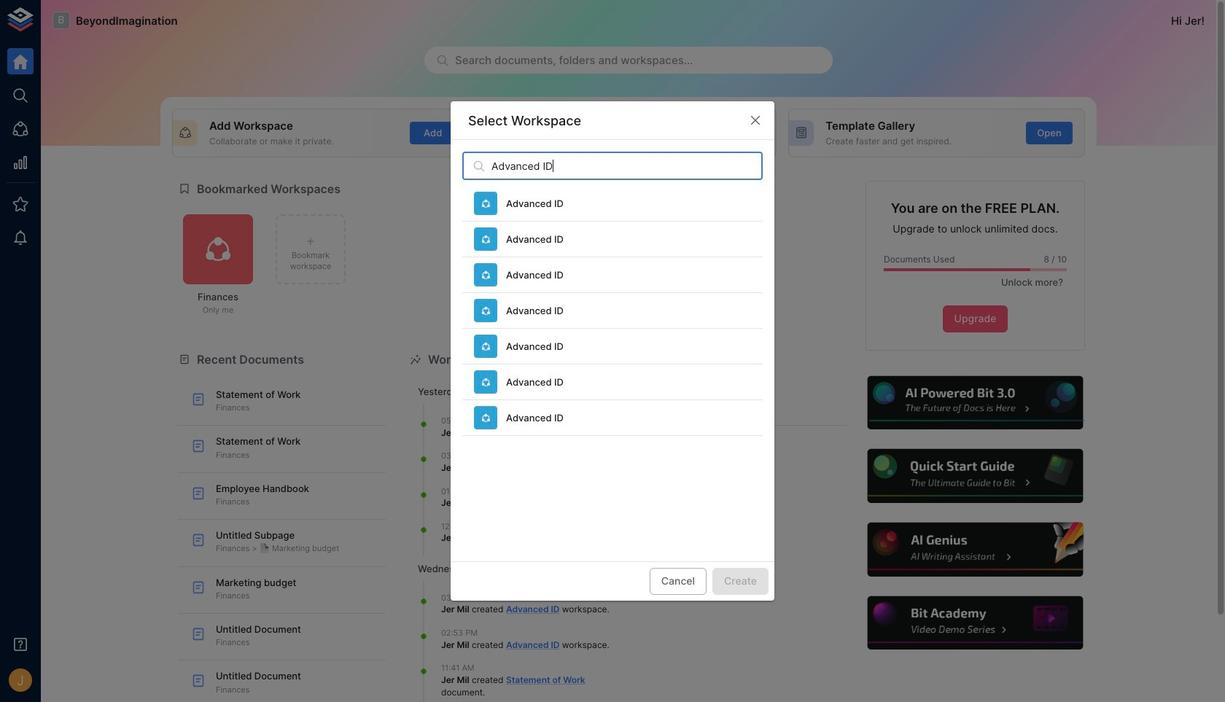 Task type: describe. For each thing, give the bounding box(es) containing it.
4 help image from the top
[[866, 594, 1085, 652]]

Search Workspaces... text field
[[491, 152, 763, 180]]

2 help image from the top
[[866, 447, 1085, 505]]



Task type: vqa. For each thing, say whether or not it's contained in the screenshot.
tooltip
no



Task type: locate. For each thing, give the bounding box(es) containing it.
3 help image from the top
[[866, 521, 1085, 579]]

dialog
[[451, 102, 774, 601]]

1 help image from the top
[[866, 374, 1085, 432]]

help image
[[866, 374, 1085, 432], [866, 447, 1085, 505], [866, 521, 1085, 579], [866, 594, 1085, 652]]



